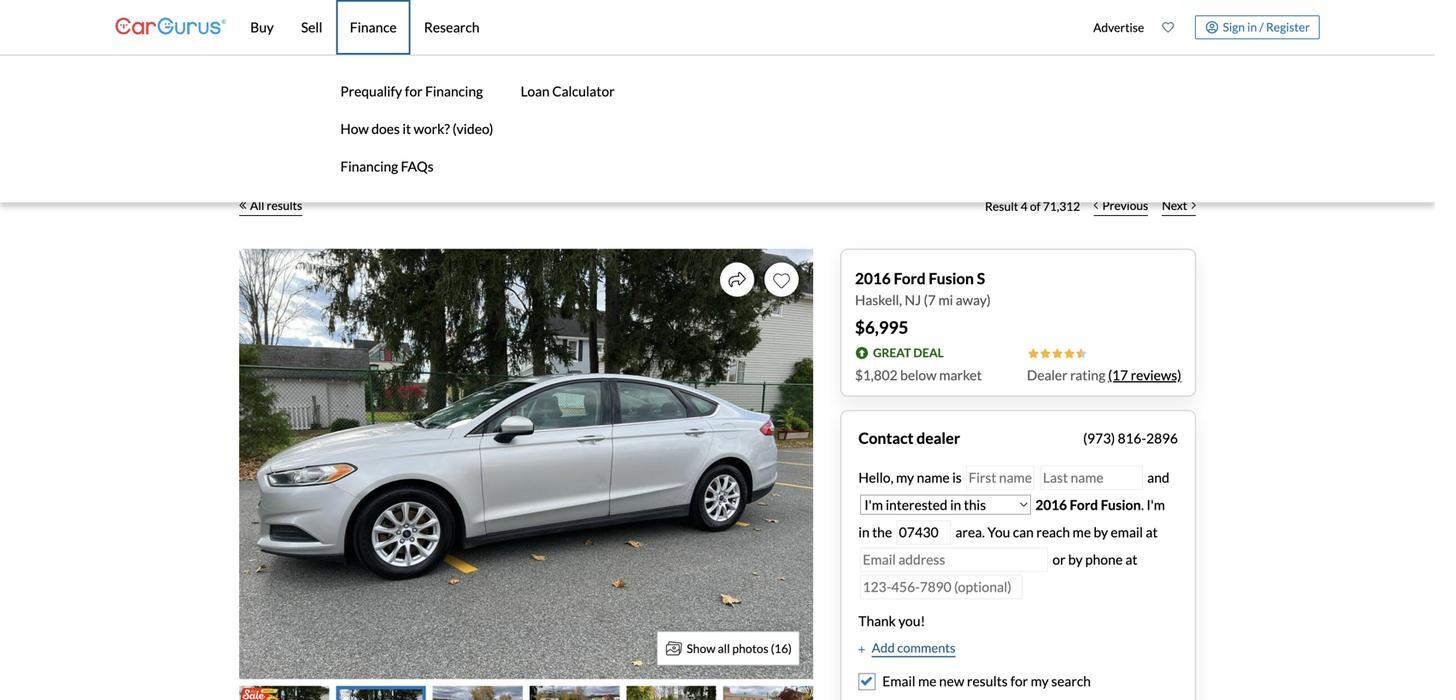 Task type: locate. For each thing, give the bounding box(es) containing it.
in inside . i'm in the
[[858, 524, 870, 541]]

2896
[[1146, 430, 1178, 447]]

results
[[267, 198, 302, 213], [967, 673, 1008, 690]]

0 horizontal spatial by
[[1068, 551, 1083, 568]]

$6,995
[[855, 317, 908, 338]]

you!
[[898, 613, 925, 630]]

view vehicle photo 5 image
[[626, 686, 716, 700]]

in left the
[[858, 524, 870, 541]]

0 horizontal spatial fusion
[[929, 269, 974, 288]]

4
[[1021, 199, 1028, 214]]

rating
[[1070, 367, 1106, 384]]

menu
[[1084, 3, 1320, 51], [337, 73, 497, 185]]

0 horizontal spatial my
[[896, 469, 914, 486]]

0 horizontal spatial results
[[267, 198, 302, 213]]

ford for 2016 ford fusion
[[1070, 497, 1098, 513]]

comments
[[897, 640, 956, 656]]

2016 ford fusion
[[1035, 497, 1141, 513]]

ford inside 2016 ford fusion s haskell, nj (7 mi away)
[[894, 269, 926, 288]]

results right all
[[267, 198, 302, 213]]

0 horizontal spatial 2016
[[855, 269, 891, 288]]

ford up the nj
[[894, 269, 926, 288]]

(973)
[[1083, 430, 1115, 447]]

search
[[1051, 673, 1091, 690]]

0 horizontal spatial menu
[[337, 73, 497, 185]]

chevron right image
[[1192, 201, 1196, 210]]

for up how does it work? (video)
[[405, 83, 423, 100]]

(16)
[[771, 641, 792, 656]]

0 vertical spatial 2016
[[855, 269, 891, 288]]

0 vertical spatial ford
[[894, 269, 926, 288]]

1 vertical spatial my
[[1031, 673, 1049, 690]]

and
[[1145, 469, 1169, 486]]

1 horizontal spatial for
[[1010, 673, 1028, 690]]

Email address email field
[[860, 548, 1048, 572]]

0 horizontal spatial financing
[[340, 158, 398, 175]]

at right phone
[[1125, 551, 1137, 568]]

1 horizontal spatial by
[[1094, 524, 1108, 541]]

fusion for 2016 ford fusion s haskell, nj (7 mi away)
[[929, 269, 974, 288]]

or by phone at
[[1052, 551, 1137, 568]]

me
[[1073, 524, 1091, 541], [918, 673, 936, 690]]

saved cars image
[[1162, 21, 1174, 33]]

chevron left image
[[1094, 201, 1098, 210]]

my
[[896, 469, 914, 486], [1031, 673, 1049, 690]]

0 horizontal spatial ford
[[894, 269, 926, 288]]

haskell,
[[855, 292, 902, 308]]

1 vertical spatial ford
[[1070, 497, 1098, 513]]

fusion up email on the bottom right
[[1101, 497, 1141, 513]]

for
[[405, 83, 423, 100], [1010, 673, 1028, 690]]

financing down how at the left top
[[340, 158, 398, 175]]

new
[[939, 673, 964, 690]]

or
[[1052, 551, 1066, 568]]

1 vertical spatial 2016
[[1035, 497, 1067, 513]]

prequalify
[[340, 83, 402, 100]]

1 horizontal spatial fusion
[[1101, 497, 1141, 513]]

below
[[900, 367, 937, 384]]

(17
[[1108, 367, 1128, 384]]

area. you can reach me by email at
[[953, 524, 1158, 541]]

great deal
[[873, 346, 944, 360]]

0 horizontal spatial in
[[858, 524, 870, 541]]

1 horizontal spatial ford
[[1070, 497, 1098, 513]]

show
[[687, 641, 715, 656]]

plus image
[[858, 646, 865, 654]]

1 vertical spatial by
[[1068, 551, 1083, 568]]

view vehicle photo 2 image
[[336, 686, 426, 700]]

at
[[1146, 524, 1158, 541], [1125, 551, 1137, 568]]

0 vertical spatial menu
[[1084, 3, 1320, 51]]

ford
[[894, 269, 926, 288], [1070, 497, 1098, 513]]

for left search
[[1010, 673, 1028, 690]]

sign in / register menu item
[[1183, 15, 1320, 39]]

result 4 of 71,312
[[985, 199, 1080, 214]]

1 vertical spatial menu
[[337, 73, 497, 185]]

fusion
[[929, 269, 974, 288], [1101, 497, 1141, 513]]

1 horizontal spatial financing
[[425, 83, 483, 100]]

1 horizontal spatial my
[[1031, 673, 1049, 690]]

(973) 816-2896
[[1083, 430, 1178, 447]]

in left /
[[1247, 19, 1257, 34]]

vehicle full photo image
[[239, 249, 813, 680]]

sign in / register
[[1223, 19, 1310, 34]]

it
[[402, 120, 411, 137]]

fusion up mi
[[929, 269, 974, 288]]

0 vertical spatial at
[[1146, 524, 1158, 541]]

advertise link
[[1084, 3, 1153, 51]]

advertisement region
[[407, 88, 1028, 165]]

financing up (video)
[[425, 83, 483, 100]]

1 vertical spatial at
[[1125, 551, 1137, 568]]

0 vertical spatial me
[[1073, 524, 1091, 541]]

result
[[985, 199, 1018, 214]]

tab list
[[239, 686, 813, 700]]

email
[[1111, 524, 1143, 541]]

1 horizontal spatial 2016
[[1035, 497, 1067, 513]]

0 vertical spatial by
[[1094, 524, 1108, 541]]

1 horizontal spatial results
[[967, 673, 1008, 690]]

nj
[[905, 292, 921, 308]]

buy button
[[237, 0, 287, 55]]

my left 'name'
[[896, 469, 914, 486]]

at right email on the bottom right
[[1146, 524, 1158, 541]]

add comments
[[872, 640, 956, 656]]

fusion for 2016 ford fusion
[[1101, 497, 1141, 513]]

email me new results for my search
[[882, 673, 1091, 690]]

how
[[340, 120, 369, 137]]

me left new
[[918, 673, 936, 690]]

previous
[[1102, 198, 1148, 213]]

reviews)
[[1131, 367, 1181, 384]]

(7
[[924, 292, 936, 308]]

2016 up reach
[[1035, 497, 1067, 513]]

ford down last name field
[[1070, 497, 1098, 513]]

by left email on the bottom right
[[1094, 524, 1108, 541]]

menu bar
[[0, 0, 1435, 202]]

my left search
[[1031, 673, 1049, 690]]

financing
[[425, 83, 483, 100], [340, 158, 398, 175]]

First name field
[[966, 466, 1034, 490]]

hello, my name is
[[858, 469, 964, 486]]

0 vertical spatial results
[[267, 198, 302, 213]]

by
[[1094, 524, 1108, 541], [1068, 551, 1083, 568]]

2016 for 2016 ford fusion s haskell, nj (7 mi away)
[[855, 269, 891, 288]]

1 horizontal spatial menu
[[1084, 3, 1320, 51]]

0 vertical spatial in
[[1247, 19, 1257, 34]]

prequalify for financing link
[[337, 73, 497, 110]]

fusion inside 2016 ford fusion s haskell, nj (7 mi away)
[[929, 269, 974, 288]]

816-
[[1118, 430, 1146, 447]]

buy
[[250, 19, 274, 35]]

1 vertical spatial me
[[918, 673, 936, 690]]

1 horizontal spatial at
[[1146, 524, 1158, 541]]

reach
[[1036, 524, 1070, 541]]

cargurus logo homepage link link
[[115, 3, 226, 52]]

results right new
[[967, 673, 1008, 690]]

faqs
[[401, 158, 434, 175]]

by right or
[[1068, 551, 1083, 568]]

0 vertical spatial fusion
[[929, 269, 974, 288]]

$1,802
[[855, 367, 898, 384]]

loan
[[521, 83, 550, 100]]

mi
[[938, 292, 953, 308]]

away)
[[956, 292, 991, 308]]

in
[[1247, 19, 1257, 34], [858, 524, 870, 541]]

0 horizontal spatial for
[[405, 83, 423, 100]]

1 vertical spatial fusion
[[1101, 497, 1141, 513]]

sell button
[[287, 0, 336, 55]]

1 horizontal spatial in
[[1247, 19, 1257, 34]]

2016 inside 2016 ford fusion s haskell, nj (7 mi away)
[[855, 269, 891, 288]]

view vehicle photo 6 image
[[723, 686, 813, 700]]

market
[[939, 367, 982, 384]]

2016 up haskell,
[[855, 269, 891, 288]]

financing faqs
[[340, 158, 434, 175]]

me down 2016 ford fusion
[[1073, 524, 1091, 541]]

is
[[952, 469, 962, 486]]

user icon image
[[1206, 21, 1218, 34]]

1 vertical spatial in
[[858, 524, 870, 541]]



Task type: describe. For each thing, give the bounding box(es) containing it.
finance
[[350, 19, 397, 35]]

contact
[[858, 429, 914, 448]]

/
[[1259, 19, 1264, 34]]

thank you!
[[858, 613, 925, 630]]

how does it work? (video) link
[[337, 110, 497, 148]]

(video)
[[452, 120, 493, 137]]

view vehicle photo 3 image
[[433, 686, 523, 700]]

all results
[[250, 198, 302, 213]]

register
[[1266, 19, 1310, 34]]

2016 for 2016 ford fusion
[[1035, 497, 1067, 513]]

next
[[1162, 198, 1187, 213]]

Zip code field
[[896, 521, 951, 545]]

contact dealer
[[858, 429, 960, 448]]

all
[[250, 198, 264, 213]]

deal
[[913, 346, 944, 360]]

Phone (optional) telephone field
[[860, 575, 1022, 600]]

does
[[371, 120, 400, 137]]

(17 reviews) button
[[1108, 365, 1181, 386]]

0 vertical spatial financing
[[425, 83, 483, 100]]

work?
[[414, 120, 450, 137]]

view vehicle photo 1 image
[[239, 686, 329, 700]]

$1,802 below market
[[855, 367, 982, 384]]

dealer rating (17 reviews)
[[1027, 367, 1181, 384]]

photos
[[732, 641, 768, 656]]

of
[[1030, 199, 1041, 214]]

area.
[[955, 524, 985, 541]]

1 horizontal spatial me
[[1073, 524, 1091, 541]]

cargurus logo homepage link image
[[115, 3, 226, 52]]

0 horizontal spatial at
[[1125, 551, 1137, 568]]

dealer
[[1027, 367, 1068, 384]]

financing faqs link
[[337, 148, 497, 185]]

loan calculator
[[521, 83, 615, 100]]

0 vertical spatial for
[[405, 83, 423, 100]]

chevron double left image
[[239, 201, 247, 210]]

menu containing sign in / register
[[1084, 3, 1320, 51]]

finance button
[[336, 0, 410, 55]]

menu bar containing buy
[[0, 0, 1435, 202]]

0 horizontal spatial me
[[918, 673, 936, 690]]

1 vertical spatial financing
[[340, 158, 398, 175]]

in inside menu item
[[1247, 19, 1257, 34]]

i'm
[[1147, 497, 1165, 513]]

loan calculator link
[[517, 73, 618, 110]]

how does it work? (video)
[[340, 120, 493, 137]]

calculator
[[552, 83, 615, 100]]

show all photos (16) link
[[657, 632, 800, 666]]

1 vertical spatial results
[[967, 673, 1008, 690]]

research
[[424, 19, 480, 35]]

menu containing prequalify for financing
[[337, 73, 497, 185]]

sign
[[1223, 19, 1245, 34]]

thank
[[858, 613, 896, 630]]

Last name field
[[1040, 466, 1143, 490]]

great
[[873, 346, 911, 360]]

71,312
[[1043, 199, 1080, 214]]

hello,
[[858, 469, 893, 486]]

dealer
[[916, 429, 960, 448]]

add comments button
[[858, 639, 956, 658]]

the
[[872, 524, 892, 541]]

ford for 2016 ford fusion s haskell, nj (7 mi away)
[[894, 269, 926, 288]]

.
[[1141, 497, 1144, 513]]

next link
[[1155, 187, 1203, 225]]

you
[[987, 524, 1010, 541]]

share image
[[729, 271, 746, 288]]

0 vertical spatial my
[[896, 469, 914, 486]]

show all photos (16)
[[687, 641, 792, 656]]

previous link
[[1087, 187, 1155, 225]]

sell
[[301, 19, 322, 35]]

all results link
[[239, 187, 302, 225]]

all
[[718, 641, 730, 656]]

view vehicle photo 4 image
[[530, 686, 620, 700]]

research button
[[410, 0, 493, 55]]

can
[[1013, 524, 1034, 541]]

2016 ford fusion s haskell, nj (7 mi away)
[[855, 269, 991, 308]]

1 vertical spatial for
[[1010, 673, 1028, 690]]

s
[[977, 269, 985, 288]]

prequalify for financing
[[340, 83, 483, 100]]

. i'm in the
[[858, 497, 1165, 541]]

results inside "all results" link
[[267, 198, 302, 213]]

add
[[872, 640, 895, 656]]

advertise
[[1093, 20, 1144, 35]]

name
[[917, 469, 950, 486]]

sign in / register link
[[1195, 15, 1320, 39]]



Task type: vqa. For each thing, say whether or not it's contained in the screenshot.
'FAQs'
yes



